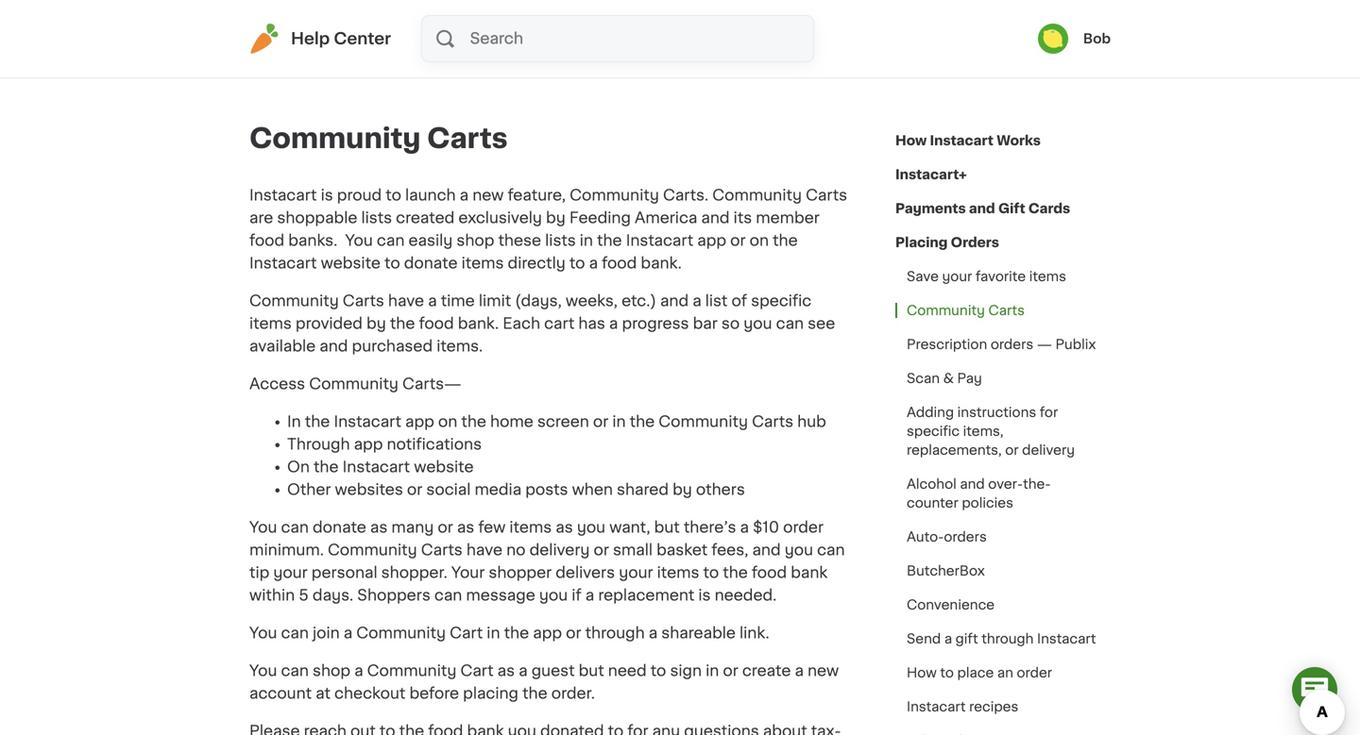 Task type: vqa. For each thing, say whether or not it's contained in the screenshot.
Floral Link at bottom
no



Task type: locate. For each thing, give the bounding box(es) containing it.
your
[[942, 270, 972, 283], [273, 566, 308, 581], [619, 566, 653, 581]]

through up need
[[585, 626, 645, 641]]

—
[[1037, 338, 1052, 351]]

or right many
[[438, 520, 453, 536]]

to left place
[[940, 667, 954, 680]]

1 vertical spatial delivery
[[529, 543, 590, 558]]

and down $10
[[752, 543, 781, 558]]

0 vertical spatial specific
[[751, 294, 812, 309]]

2 vertical spatial by
[[673, 483, 692, 498]]

is up shoppable
[[321, 188, 333, 203]]

carts up your
[[421, 543, 463, 558]]

1 vertical spatial community carts
[[907, 304, 1025, 317]]

0 horizontal spatial lists
[[361, 211, 392, 226]]

community up the personal
[[328, 543, 417, 558]]

carts—
[[402, 377, 461, 392]]

0 vertical spatial but
[[654, 520, 680, 536]]

you for join
[[249, 626, 277, 641]]

how for how to place an order
[[907, 667, 937, 680]]

1 vertical spatial order
[[1017, 667, 1052, 680]]

to down fees,
[[703, 566, 719, 581]]

0 vertical spatial bank.
[[641, 256, 682, 271]]

to left sign
[[651, 664, 666, 679]]

cart inside you can shop a community cart as a guest but need to sign in or create a new account at checkout before placing the order.
[[460, 664, 494, 679]]

0 horizontal spatial specific
[[751, 294, 812, 309]]

instacart down are
[[249, 256, 317, 271]]

the
[[597, 233, 622, 248], [773, 233, 798, 248], [390, 316, 415, 332], [305, 415, 330, 430], [461, 415, 486, 430], [630, 415, 655, 430], [314, 460, 339, 475], [723, 566, 748, 581], [504, 626, 529, 641], [522, 687, 548, 702]]

and
[[969, 202, 995, 215], [701, 211, 730, 226], [660, 294, 689, 309], [320, 339, 348, 354], [960, 478, 985, 491], [752, 543, 781, 558]]

0 horizontal spatial but
[[579, 664, 604, 679]]

1 horizontal spatial is
[[698, 588, 711, 604]]

community up the "feeding"
[[570, 188, 659, 203]]

or left create
[[723, 664, 738, 679]]

1 horizontal spatial delivery
[[1022, 444, 1075, 457]]

is inside you can donate as many or as few items as you want, but there's a $10 order minimum. community carts have no delivery or small basket fees, and you can tip your personal shopper. your shopper delivers your items to the food bank within 5 days. shoppers can message you if a replacement is needed.
[[698, 588, 711, 604]]

you up "account"
[[249, 664, 277, 679]]

0 vertical spatial on
[[750, 233, 769, 248]]

by down feature,
[[546, 211, 566, 226]]

the down through on the left of page
[[314, 460, 339, 475]]

help center link
[[249, 24, 391, 54]]

provided
[[296, 316, 363, 332]]

0 vertical spatial cart
[[450, 626, 483, 641]]

many
[[391, 520, 434, 536]]

community up provided
[[249, 294, 339, 309]]

or down if
[[566, 626, 581, 641]]

have down few
[[466, 543, 503, 558]]

in inside instacart is proud to launch a new feature, community carts. community carts are shoppable lists created exclusively by feeding america and its member food banks.  you can easily shop these lists in the instacart app or on the instacart website to donate items directly to a food bank.
[[580, 233, 593, 248]]

cart for in
[[450, 626, 483, 641]]

0 vertical spatial community carts
[[249, 125, 508, 152]]

the inside you can shop a community cart as a guest but need to sign in or create a new account at checkout before placing the order.
[[522, 687, 548, 702]]

and inside instacart is proud to launch a new feature, community carts. community carts are shoppable lists created exclusively by feeding america and its member food banks.  you can easily shop these lists in the instacart app or on the instacart website to donate items directly to a food bank.
[[701, 211, 730, 226]]

1 horizontal spatial shop
[[457, 233, 494, 248]]

and down provided
[[320, 339, 348, 354]]

how down send
[[907, 667, 937, 680]]

have
[[388, 294, 424, 309], [466, 543, 503, 558]]

new right create
[[808, 664, 839, 679]]

a left 'gift'
[[944, 633, 952, 646]]

0 horizontal spatial shop
[[313, 664, 350, 679]]

few
[[478, 520, 506, 536]]

basket
[[657, 543, 708, 558]]

auto-
[[907, 531, 944, 544]]

app up "websites"
[[354, 437, 383, 452]]

the inside community carts have a time limit (days, weeks, etc.) and a list of specific items provided by the food bank. each cart has a progress bar so you can see available and purchased items.
[[390, 316, 415, 332]]

donate
[[404, 256, 458, 271], [313, 520, 366, 536]]

delivery up the delivers
[[529, 543, 590, 558]]

0 vertical spatial donate
[[404, 256, 458, 271]]

other
[[287, 483, 331, 498]]

hub
[[797, 415, 826, 430]]

can up "account"
[[281, 664, 309, 679]]

donate inside you can donate as many or as few items as you want, but there's a $10 order minimum. community carts have no delivery or small basket fees, and you can tip your personal shopper. your shopper delivers your items to the food bank within 5 days. shoppers can message you if a replacement is needed.
[[313, 520, 366, 536]]

placing
[[895, 236, 948, 249]]

the up through on the left of page
[[305, 415, 330, 430]]

carts up provided
[[343, 294, 384, 309]]

in
[[580, 233, 593, 248], [612, 415, 626, 430], [487, 626, 500, 641], [706, 664, 719, 679]]

your
[[451, 566, 485, 581]]

order.
[[551, 687, 595, 702]]

1 vertical spatial have
[[466, 543, 503, 558]]

1 vertical spatial is
[[698, 588, 711, 604]]

new up the exclusively
[[472, 188, 504, 203]]

a right join
[[344, 626, 353, 641]]

or right screen
[[593, 415, 609, 430]]

app down the america
[[697, 233, 726, 248]]

1 horizontal spatial but
[[654, 520, 680, 536]]

through
[[287, 437, 350, 452]]

community up before
[[367, 664, 457, 679]]

order right an
[[1017, 667, 1052, 680]]

are
[[249, 211, 273, 226]]

prescription orders — publix link
[[895, 328, 1107, 362]]

order inside you can donate as many or as few items as you want, but there's a $10 order minimum. community carts have no delivery or small basket fees, and you can tip your personal shopper. your shopper delivers your items to the food bank within 5 days. shoppers can message you if a replacement is needed.
[[783, 520, 824, 536]]

on inside 'in the instacart app on the home screen or in the community carts hub through app notifications on the instacart website other websites or social media posts when shared by others'
[[438, 415, 457, 430]]

lists up directly
[[545, 233, 576, 248]]

help center
[[291, 31, 391, 47]]

guest
[[532, 664, 575, 679]]

your down minimum. at the left of the page
[[273, 566, 308, 581]]

0 horizontal spatial have
[[388, 294, 424, 309]]

directly
[[508, 256, 566, 271]]

shopper.
[[381, 566, 448, 581]]

and left the its
[[701, 211, 730, 226]]

have up purchased
[[388, 294, 424, 309]]

delivery up the-
[[1022, 444, 1075, 457]]

0 vertical spatial how
[[895, 134, 927, 147]]

how up 'instacart+'
[[895, 134, 927, 147]]

1 vertical spatial new
[[808, 664, 839, 679]]

1 horizontal spatial by
[[546, 211, 566, 226]]

1 horizontal spatial new
[[808, 664, 839, 679]]

1 vertical spatial orders
[[944, 531, 987, 544]]

you down when
[[577, 520, 606, 536]]

shoppers
[[357, 588, 431, 604]]

payments and gift cards
[[895, 202, 1070, 215]]

Search search field
[[468, 16, 813, 61]]

community down purchased
[[309, 377, 399, 392]]

help
[[291, 31, 330, 47]]

media
[[475, 483, 522, 498]]

1 horizontal spatial website
[[414, 460, 474, 475]]

bob
[[1083, 32, 1111, 45]]

0 vertical spatial delivery
[[1022, 444, 1075, 457]]

cart up placing
[[460, 664, 494, 679]]

community down shoppers
[[356, 626, 446, 641]]

community inside 'in the instacart app on the home screen or in the community carts hub through app notifications on the instacart website other websites or social media posts when shared by others'
[[659, 415, 748, 430]]

1 horizontal spatial lists
[[545, 233, 576, 248]]

1 horizontal spatial donate
[[404, 256, 458, 271]]

instacart is proud to launch a new feature, community carts. community carts are shoppable lists created exclusively by feeding america and its member food banks.  you can easily shop these lists in the instacart app or on the instacart website to donate items directly to a food bank.
[[249, 188, 847, 271]]

food up needed.
[[752, 566, 787, 581]]

community up proud
[[249, 125, 421, 152]]

cart down message
[[450, 626, 483, 641]]

new inside instacart is proud to launch a new feature, community carts. community carts are shoppable lists created exclusively by feeding america and its member food banks.  you can easily shop these lists in the instacart app or on the instacart website to donate items directly to a food bank.
[[472, 188, 504, 203]]

butcherbox link
[[895, 554, 996, 588]]

can down your
[[434, 588, 462, 604]]

delivery inside adding instructions for specific items, replacements, or delivery
[[1022, 444, 1075, 457]]

0 horizontal spatial website
[[321, 256, 381, 271]]

your down small
[[619, 566, 653, 581]]

others
[[696, 483, 745, 498]]

0 vertical spatial by
[[546, 211, 566, 226]]

1 horizontal spatial your
[[619, 566, 653, 581]]

app inside instacart is proud to launch a new feature, community carts. community carts are shoppable lists created exclusively by feeding america and its member food banks.  you can easily shop these lists in the instacart app or on the instacart website to donate items directly to a food bank.
[[697, 233, 726, 248]]

before
[[409, 687, 459, 702]]

1 vertical spatial cart
[[460, 664, 494, 679]]

website inside 'in the instacart app on the home screen or in the community carts hub through app notifications on the instacart website other websites or social media posts when shared by others'
[[414, 460, 474, 475]]

shop
[[457, 233, 494, 248], [313, 664, 350, 679]]

0 vertical spatial shop
[[457, 233, 494, 248]]

community carts up proud
[[249, 125, 508, 152]]

but
[[654, 520, 680, 536], [579, 664, 604, 679]]

in right screen
[[612, 415, 626, 430]]

1 horizontal spatial through
[[982, 633, 1034, 646]]

join
[[313, 626, 340, 641]]

the inside you can donate as many or as few items as you want, but there's a $10 order minimum. community carts have no delivery or small basket fees, and you can tip your personal shopper. your shopper delivers your items to the food bank within 5 days. shoppers can message you if a replacement is needed.
[[723, 566, 748, 581]]

1 vertical spatial website
[[414, 460, 474, 475]]

0 horizontal spatial delivery
[[529, 543, 590, 558]]

or inside adding instructions for specific items, replacements, or delivery
[[1005, 444, 1019, 457]]

in right sign
[[706, 664, 719, 679]]

the down fees,
[[723, 566, 748, 581]]

or inside instacart is proud to launch a new feature, community carts. community carts are shoppable lists created exclusively by feeding america and its member food banks.  you can easily shop these lists in the instacart app or on the instacart website to donate items directly to a food bank.
[[730, 233, 746, 248]]

1 vertical spatial donate
[[313, 520, 366, 536]]

1 horizontal spatial on
[[750, 233, 769, 248]]

2 horizontal spatial by
[[673, 483, 692, 498]]

community up prescription
[[907, 304, 985, 317]]

1 horizontal spatial community carts
[[907, 304, 1025, 317]]

0 horizontal spatial on
[[438, 415, 457, 430]]

community up others
[[659, 415, 748, 430]]

through up an
[[982, 633, 1034, 646]]

instacart
[[930, 134, 994, 147], [249, 188, 317, 203], [626, 233, 694, 248], [249, 256, 317, 271], [334, 415, 401, 430], [343, 460, 410, 475], [1037, 633, 1096, 646], [907, 701, 966, 714]]

how instacart works
[[895, 134, 1041, 147]]

can inside you can shop a community cart as a guest but need to sign in or create a new account at checkout before placing the order.
[[281, 664, 309, 679]]

items up 'no'
[[509, 520, 552, 536]]

1 vertical spatial shop
[[313, 664, 350, 679]]

app
[[697, 233, 726, 248], [405, 415, 434, 430], [354, 437, 383, 452], [533, 626, 562, 641]]

or up over-
[[1005, 444, 1019, 457]]

you inside you can shop a community cart as a guest but need to sign in or create a new account at checkout before placing the order.
[[249, 664, 277, 679]]

instacart up "websites"
[[343, 460, 410, 475]]

1 vertical spatial how
[[907, 667, 937, 680]]

as left few
[[457, 520, 474, 536]]

1 horizontal spatial orders
[[991, 338, 1034, 351]]

days.
[[313, 588, 353, 604]]

bob link
[[1038, 24, 1111, 54]]

shop inside instacart is proud to launch a new feature, community carts. community carts are shoppable lists created exclusively by feeding america and its member food banks.  you can easily shop these lists in the instacart app or on the instacart website to donate items directly to a food bank.
[[457, 233, 494, 248]]

you inside community carts have a time limit (days, weeks, etc.) and a list of specific items provided by the food bank. each cart has a progress bar so you can see available and purchased items.
[[744, 316, 772, 332]]

the down guest on the left
[[522, 687, 548, 702]]

have inside community carts have a time limit (days, weeks, etc.) and a list of specific items provided by the food bank. each cart has a progress bar so you can see available and purchased items.
[[388, 294, 424, 309]]

1 horizontal spatial specific
[[907, 425, 960, 438]]

2 horizontal spatial your
[[942, 270, 972, 283]]

1 horizontal spatial bank.
[[641, 256, 682, 271]]

by inside community carts have a time limit (days, weeks, etc.) and a list of specific items provided by the food bank. each cart has a progress bar so you can see available and purchased items.
[[367, 316, 386, 332]]

place
[[957, 667, 994, 680]]

create
[[742, 664, 791, 679]]

specific inside adding instructions for specific items, replacements, or delivery
[[907, 425, 960, 438]]

community
[[249, 125, 421, 152], [570, 188, 659, 203], [712, 188, 802, 203], [249, 294, 339, 309], [907, 304, 985, 317], [309, 377, 399, 392], [659, 415, 748, 430], [328, 543, 417, 558], [356, 626, 446, 641], [367, 664, 457, 679]]

bank. down limit
[[458, 316, 499, 332]]

0 horizontal spatial is
[[321, 188, 333, 203]]

counter
[[907, 497, 959, 510]]

in inside 'in the instacart app on the home screen or in the community carts hub through app notifications on the instacart website other websites or social media posts when shared by others'
[[612, 415, 626, 430]]

items right 'favorite'
[[1029, 270, 1066, 283]]

you
[[345, 233, 373, 248], [249, 520, 277, 536], [249, 626, 277, 641], [249, 664, 277, 679]]

carts inside 'community carts' link
[[988, 304, 1025, 317]]

on up notifications
[[438, 415, 457, 430]]

donate inside instacart is proud to launch a new feature, community carts. community carts are shoppable lists created exclusively by feeding america and its member food banks.  you can easily shop these lists in the instacart app or on the instacart website to donate items directly to a food bank.
[[404, 256, 458, 271]]

0 vertical spatial order
[[783, 520, 824, 536]]

is up shareable
[[698, 588, 711, 604]]

how
[[895, 134, 927, 147], [907, 667, 937, 680]]

1 vertical spatial bank.
[[458, 316, 499, 332]]

0 horizontal spatial by
[[367, 316, 386, 332]]

as inside you can shop a community cart as a guest but need to sign in or create a new account at checkout before placing the order.
[[497, 664, 515, 679]]

how inside how instacart works link
[[895, 134, 927, 147]]

0 horizontal spatial community carts
[[249, 125, 508, 152]]

shop inside you can shop a community cart as a guest but need to sign in or create a new account at checkout before placing the order.
[[313, 664, 350, 679]]

to up 'weeks,'
[[569, 256, 585, 271]]

carts
[[427, 125, 508, 152], [806, 188, 847, 203], [343, 294, 384, 309], [988, 304, 1025, 317], [752, 415, 794, 430], [421, 543, 463, 558]]

send a gift through instacart
[[907, 633, 1096, 646]]

shop down the exclusively
[[457, 233, 494, 248]]

in down the "feeding"
[[580, 233, 593, 248]]

you right so
[[744, 316, 772, 332]]

as up placing
[[497, 664, 515, 679]]

1 horizontal spatial order
[[1017, 667, 1052, 680]]

and up policies
[[960, 478, 985, 491]]

and inside "alcohol and over-the- counter policies"
[[960, 478, 985, 491]]

1 vertical spatial but
[[579, 664, 604, 679]]

1 vertical spatial on
[[438, 415, 457, 430]]

app up notifications
[[405, 415, 434, 430]]

in inside you can shop a community cart as a guest but need to sign in or create a new account at checkout before placing the order.
[[706, 664, 719, 679]]

instacart recipes link
[[895, 690, 1030, 724]]

has
[[578, 316, 605, 332]]

1 vertical spatial by
[[367, 316, 386, 332]]

gift
[[956, 633, 978, 646]]

you left if
[[539, 588, 568, 604]]

alcohol and over-the- counter policies link
[[895, 468, 1111, 520]]

0 vertical spatial new
[[472, 188, 504, 203]]

1 vertical spatial specific
[[907, 425, 960, 438]]

a down replacement
[[649, 626, 658, 641]]

food
[[249, 233, 284, 248], [602, 256, 637, 271], [419, 316, 454, 332], [752, 566, 787, 581]]

donate down the easily
[[404, 256, 458, 271]]

you inside you can donate as many or as few items as you want, but there's a $10 order minimum. community carts have no delivery or small basket fees, and you can tip your personal shopper. your shopper delivers your items to the food bank within 5 days. shoppers can message you if a replacement is needed.
[[249, 520, 277, 536]]

limit
[[479, 294, 511, 309]]

community inside community carts have a time limit (days, weeks, etc.) and a list of specific items provided by the food bank. each cart has a progress bar so you can see available and purchased items.
[[249, 294, 339, 309]]

carts left hub
[[752, 415, 794, 430]]

tip
[[249, 566, 269, 581]]

1 vertical spatial lists
[[545, 233, 576, 248]]

items inside community carts have a time limit (days, weeks, etc.) and a list of specific items provided by the food bank. each cart has a progress bar so you can see available and purchased items.
[[249, 316, 292, 332]]

you down proud
[[345, 233, 373, 248]]

items up the available
[[249, 316, 292, 332]]

of
[[732, 294, 747, 309]]

community carts up prescription
[[907, 304, 1025, 317]]

0 vertical spatial is
[[321, 188, 333, 203]]

instacart image
[[249, 24, 280, 54]]

carts up 'member'
[[806, 188, 847, 203]]

items
[[462, 256, 504, 271], [1029, 270, 1066, 283], [249, 316, 292, 332], [509, 520, 552, 536], [657, 566, 699, 581]]

small
[[613, 543, 653, 558]]

0 horizontal spatial new
[[472, 188, 504, 203]]

feature,
[[508, 188, 566, 203]]

can inside community carts have a time limit (days, weeks, etc.) and a list of specific items provided by the food bank. each cart has a progress bar so you can see available and purchased items.
[[776, 316, 804, 332]]

0 horizontal spatial orders
[[944, 531, 987, 544]]

0 horizontal spatial donate
[[313, 520, 366, 536]]

there's
[[684, 520, 736, 536]]

0 horizontal spatial your
[[273, 566, 308, 581]]

or left social
[[407, 483, 423, 498]]

0 horizontal spatial bank.
[[458, 316, 499, 332]]

lists down proud
[[361, 211, 392, 226]]

5
[[299, 588, 309, 604]]

cart
[[450, 626, 483, 641], [460, 664, 494, 679]]

0 vertical spatial orders
[[991, 338, 1034, 351]]

your inside save your favorite items link
[[942, 270, 972, 283]]

donate up the personal
[[313, 520, 366, 536]]

items up limit
[[462, 256, 504, 271]]

so
[[721, 316, 740, 332]]

food inside community carts have a time limit (days, weeks, etc.) and a list of specific items provided by the food bank. each cart has a progress bar so you can see available and purchased items.
[[419, 316, 454, 332]]

0 vertical spatial website
[[321, 256, 381, 271]]

0 vertical spatial have
[[388, 294, 424, 309]]

on
[[750, 233, 769, 248], [438, 415, 457, 430]]

cart for as
[[460, 664, 494, 679]]

recipes
[[969, 701, 1019, 714]]

0 horizontal spatial order
[[783, 520, 824, 536]]

feeding
[[569, 211, 631, 226]]

1 horizontal spatial have
[[466, 543, 503, 558]]

bank. inside community carts have a time limit (days, weeks, etc.) and a list of specific items provided by the food bank. each cart has a progress bar so you can see available and purchased items.
[[458, 316, 499, 332]]

you
[[744, 316, 772, 332], [577, 520, 606, 536], [785, 543, 813, 558], [539, 588, 568, 604]]

carts inside 'in the instacart app on the home screen or in the community carts hub through app notifications on the instacart website other websites or social media posts when shared by others'
[[752, 415, 794, 430]]



Task type: describe. For each thing, give the bounding box(es) containing it.
easily
[[408, 233, 453, 248]]

orders for prescription
[[991, 338, 1034, 351]]

you up bank
[[785, 543, 813, 558]]

instacart+
[[895, 168, 967, 181]]

a left list
[[693, 294, 702, 309]]

0 horizontal spatial through
[[585, 626, 645, 641]]

user avatar image
[[1038, 24, 1068, 54]]

shared
[[617, 483, 669, 498]]

carts inside you can donate as many or as few items as you want, but there's a $10 order minimum. community carts have no delivery or small basket fees, and you can tip your personal shopper. your shopper delivers your items to the food bank within 5 days. shoppers can message you if a replacement is needed.
[[421, 543, 463, 558]]

community up the its
[[712, 188, 802, 203]]

the-
[[1023, 478, 1051, 491]]

on
[[287, 460, 310, 475]]

to right proud
[[386, 188, 401, 203]]

cards
[[1029, 202, 1070, 215]]

bank. inside instacart is proud to launch a new feature, community carts. community carts are shoppable lists created exclusively by feeding america and its member food banks.  you can easily shop these lists in the instacart app or on the instacart website to donate items directly to a food bank.
[[641, 256, 682, 271]]

and up the progress at the top
[[660, 294, 689, 309]]

sign
[[670, 664, 702, 679]]

community carts have a time limit (days, weeks, etc.) and a list of specific items provided by the food bank. each cart has a progress bar so you can see available and purchased items.
[[249, 294, 835, 354]]

can inside instacart is proud to launch a new feature, community carts. community carts are shoppable lists created exclusively by feeding america and its member food banks.  you can easily shop these lists in the instacart app or on the instacart website to donate items directly to a food bank.
[[377, 233, 405, 248]]

a up the checkout
[[354, 664, 363, 679]]

$10
[[753, 520, 779, 536]]

instacart up 'instacart+'
[[930, 134, 994, 147]]

a left guest on the left
[[519, 664, 528, 679]]

the left the home
[[461, 415, 486, 430]]

items,
[[963, 425, 1004, 438]]

instructions
[[957, 406, 1036, 419]]

checkout
[[334, 687, 406, 702]]

adding
[[907, 406, 954, 419]]

you can join a community cart in the app or through a shareable link.
[[249, 626, 769, 641]]

placing orders link
[[895, 226, 999, 260]]

alcohol and over-the- counter policies
[[907, 478, 1051, 510]]

can up minimum. at the left of the page
[[281, 520, 309, 536]]

by inside 'in the instacart app on the home screen or in the community carts hub through app notifications on the instacart website other websites or social media posts when shared by others'
[[673, 483, 692, 498]]

replacements,
[[907, 444, 1002, 457]]

progress
[[622, 316, 689, 332]]

instacart down 'access community carts—'
[[334, 415, 401, 430]]

in down message
[[487, 626, 500, 641]]

in
[[287, 415, 301, 430]]

can up bank
[[817, 543, 845, 558]]

in the instacart app on the home screen or in the community carts hub through app notifications on the instacart website other websites or social media posts when shared by others
[[287, 415, 838, 498]]

social
[[426, 483, 471, 498]]

on inside instacart is proud to launch a new feature, community carts. community carts are shoppable lists created exclusively by feeding america and its member food banks.  you can easily shop these lists in the instacart app or on the instacart website to donate items directly to a food bank.
[[750, 233, 769, 248]]

to inside you can shop a community cart as a guest but need to sign in or create a new account at checkout before placing the order.
[[651, 664, 666, 679]]

have inside you can donate as many or as few items as you want, but there's a $10 order minimum. community carts have no delivery or small basket fees, and you can tip your personal shopper. your shopper delivers your items to the food bank within 5 days. shoppers can message you if a replacement is needed.
[[466, 543, 503, 558]]

you for shop
[[249, 664, 277, 679]]

each
[[503, 316, 540, 332]]

list
[[705, 294, 728, 309]]

is inside instacart is proud to launch a new feature, community carts. community carts are shoppable lists created exclusively by feeding america and its member food banks.  you can easily shop these lists in the instacart app or on the instacart website to donate items directly to a food bank.
[[321, 188, 333, 203]]

over-
[[988, 478, 1023, 491]]

instacart down the america
[[626, 233, 694, 248]]

carts inside instacart is proud to launch a new feature, community carts. community carts are shoppable lists created exclusively by feeding america and its member food banks.  you can easily shop these lists in the instacart app or on the instacart website to donate items directly to a food bank.
[[806, 188, 847, 203]]

&
[[943, 372, 954, 385]]

instacart up the how to place an order link
[[1037, 633, 1096, 646]]

app up guest on the left
[[533, 626, 562, 641]]

placing orders
[[895, 236, 999, 249]]

shareable
[[661, 626, 736, 641]]

(days,
[[515, 294, 562, 309]]

placing
[[463, 687, 519, 702]]

how instacart works link
[[895, 124, 1041, 158]]

instacart up are
[[249, 188, 317, 203]]

if
[[572, 588, 582, 604]]

0 vertical spatial lists
[[361, 211, 392, 226]]

replacement
[[598, 588, 695, 604]]

community inside you can shop a community cart as a guest but need to sign in or create a new account at checkout before placing the order.
[[367, 664, 457, 679]]

publix
[[1056, 338, 1096, 351]]

or up the delivers
[[594, 543, 609, 558]]

items down basket
[[657, 566, 699, 581]]

a up 'weeks,'
[[589, 256, 598, 271]]

to down created
[[384, 256, 400, 271]]

carts inside community carts have a time limit (days, weeks, etc.) and a list of specific items provided by the food bank. each cart has a progress bar so you can see available and purchased items.
[[343, 294, 384, 309]]

link.
[[740, 626, 769, 641]]

orders
[[951, 236, 999, 249]]

cart
[[544, 316, 575, 332]]

how to place an order
[[907, 667, 1052, 680]]

the down the "feeding"
[[597, 233, 622, 248]]

notifications
[[387, 437, 482, 452]]

shopper
[[489, 566, 552, 581]]

a right launch
[[460, 188, 469, 203]]

favorite
[[976, 270, 1026, 283]]

community inside 'community carts' link
[[907, 304, 985, 317]]

food down are
[[249, 233, 284, 248]]

adding instructions for specific items, replacements, or delivery
[[907, 406, 1075, 457]]

carts up launch
[[427, 125, 508, 152]]

screen
[[537, 415, 589, 430]]

by inside instacart is proud to launch a new feature, community carts. community carts are shoppable lists created exclusively by feeding america and its member food banks.  you can easily shop these lists in the instacart app or on the instacart website to donate items directly to a food bank.
[[546, 211, 566, 226]]

orders for auto-
[[944, 531, 987, 544]]

america
[[635, 211, 697, 226]]

the down 'member'
[[773, 233, 798, 248]]

shoppable
[[277, 211, 357, 226]]

account
[[249, 687, 312, 702]]

save your favorite items link
[[895, 260, 1078, 294]]

auto-orders
[[907, 531, 987, 544]]

as left many
[[370, 520, 388, 536]]

for
[[1040, 406, 1058, 419]]

food inside you can donate as many or as few items as you want, but there's a $10 order minimum. community carts have no delivery or small basket fees, and you can tip your personal shopper. your shopper delivers your items to the food bank within 5 days. shoppers can message you if a replacement is needed.
[[752, 566, 787, 581]]

minimum.
[[249, 543, 324, 558]]

websites
[[335, 483, 403, 498]]

as down posts
[[556, 520, 573, 536]]

community inside you can donate as many or as few items as you want, but there's a $10 order minimum. community carts have no delivery or small basket fees, and you can tip your personal shopper. your shopper delivers your items to the food bank within 5 days. shoppers can message you if a replacement is needed.
[[328, 543, 417, 558]]

its
[[734, 211, 752, 226]]

payments and gift cards link
[[895, 192, 1070, 226]]

instacart down place
[[907, 701, 966, 714]]

the up the shared
[[630, 415, 655, 430]]

want,
[[609, 520, 650, 536]]

weeks,
[[566, 294, 618, 309]]

available
[[249, 339, 316, 354]]

website inside instacart is proud to launch a new feature, community carts. community carts are shoppable lists created exclusively by feeding america and its member food banks.  you can easily shop these lists in the instacart app or on the instacart website to donate items directly to a food bank.
[[321, 256, 381, 271]]

no
[[506, 543, 526, 558]]

food up etc.)
[[602, 256, 637, 271]]

you can donate as many or as few items as you want, but there's a $10 order minimum. community carts have no delivery or small basket fees, and you can tip your personal shopper. your shopper delivers your items to the food bank within 5 days. shoppers can message you if a replacement is needed.
[[249, 520, 845, 604]]

can left join
[[281, 626, 309, 641]]

when
[[572, 483, 613, 498]]

a right if
[[585, 588, 594, 604]]

prescription
[[907, 338, 987, 351]]

a right create
[[795, 664, 804, 679]]

the down message
[[504, 626, 529, 641]]

but inside you can donate as many or as few items as you want, but there's a $10 order minimum. community carts have no delivery or small basket fees, and you can tip your personal shopper. your shopper delivers your items to the food bank within 5 days. shoppers can message you if a replacement is needed.
[[654, 520, 680, 536]]

you inside instacart is proud to launch a new feature, community carts. community carts are shoppable lists created exclusively by feeding america and its member food banks.  you can easily shop these lists in the instacart app or on the instacart website to donate items directly to a food bank.
[[345, 233, 373, 248]]

specific inside community carts have a time limit (days, weeks, etc.) and a list of specific items provided by the food bank. each cart has a progress bar so you can see available and purchased items.
[[751, 294, 812, 309]]

exclusively
[[459, 211, 542, 226]]

member
[[756, 211, 820, 226]]

fees,
[[712, 543, 748, 558]]

created
[[396, 211, 455, 226]]

but inside you can shop a community cart as a guest but need to sign in or create a new account at checkout before placing the order.
[[579, 664, 604, 679]]

auto-orders link
[[895, 520, 998, 554]]

how for how instacart works
[[895, 134, 927, 147]]

message
[[466, 588, 535, 604]]

new inside you can shop a community cart as a guest but need to sign in or create a new account at checkout before placing the order.
[[808, 664, 839, 679]]

a left the time
[[428, 294, 437, 309]]

you can shop a community cart as a guest but need to sign in or create a new account at checkout before placing the order.
[[249, 664, 839, 702]]

community carts inside 'community carts' link
[[907, 304, 1025, 317]]

gift
[[998, 202, 1025, 215]]

butcherbox
[[907, 565, 985, 578]]

send a gift through instacart link
[[895, 622, 1108, 656]]

delivery inside you can donate as many or as few items as you want, but there's a $10 order minimum. community carts have no delivery or small basket fees, and you can tip your personal shopper. your shopper delivers your items to the food bank within 5 days. shoppers can message you if a replacement is needed.
[[529, 543, 590, 558]]

you for donate
[[249, 520, 277, 536]]

center
[[334, 31, 391, 47]]

convenience
[[907, 599, 995, 612]]

or inside you can shop a community cart as a guest but need to sign in or create a new account at checkout before placing the order.
[[723, 664, 738, 679]]

community carts link
[[895, 294, 1036, 328]]

within
[[249, 588, 295, 604]]

and inside you can donate as many or as few items as you want, but there's a $10 order minimum. community carts have no delivery or small basket fees, and you can tip your personal shopper. your shopper delivers your items to the food bank within 5 days. shoppers can message you if a replacement is needed.
[[752, 543, 781, 558]]

and left gift at the top right
[[969, 202, 995, 215]]

a right has
[[609, 316, 618, 332]]

items inside instacart is proud to launch a new feature, community carts. community carts are shoppable lists created exclusively by feeding america and its member food banks.  you can easily shop these lists in the instacart app or on the instacart website to donate items directly to a food bank.
[[462, 256, 504, 271]]

alcohol
[[907, 478, 957, 491]]

to inside you can donate as many or as few items as you want, but there's a $10 order minimum. community carts have no delivery or small basket fees, and you can tip your personal shopper. your shopper delivers your items to the food bank within 5 days. shoppers can message you if a replacement is needed.
[[703, 566, 719, 581]]

a left $10
[[740, 520, 749, 536]]



